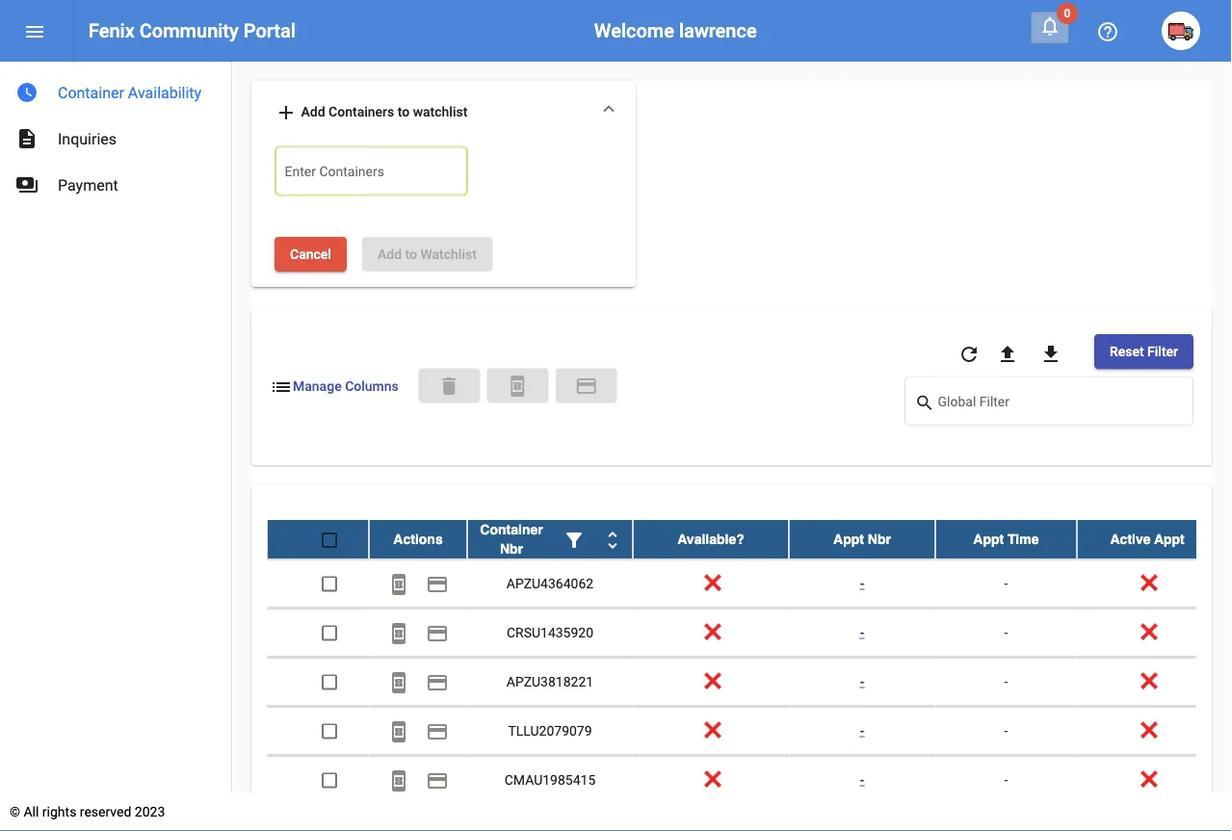 Task type: vqa. For each thing, say whether or not it's contained in the screenshot.


Task type: describe. For each thing, give the bounding box(es) containing it.
payment
[[58, 176, 118, 194]]

book_online for cmau1985415
[[387, 769, 410, 792]]

add to watchlist
[[378, 246, 477, 262]]

appt time
[[973, 531, 1039, 547]]

no color image containing list
[[270, 375, 293, 398]]

reset
[[1110, 343, 1144, 359]]

active appt column header
[[1077, 520, 1218, 558]]

row containing filter_alt
[[267, 520, 1218, 559]]

watchlist
[[413, 104, 468, 119]]

list manage columns
[[270, 375, 399, 398]]

payments
[[15, 173, 39, 197]]

2 row from the top
[[267, 559, 1218, 608]]

cancel button
[[275, 237, 347, 271]]

© all rights reserved 2023
[[10, 804, 165, 820]]

actions
[[393, 531, 443, 547]]

container availability
[[58, 83, 201, 102]]

appt for appt nbr
[[833, 531, 864, 547]]

no color image inside payment button
[[426, 769, 449, 792]]

nbr for container nbr
[[500, 541, 523, 556]]

no color image inside refresh button
[[957, 343, 981, 366]]

apzu4364062
[[507, 575, 593, 591]]

active
[[1110, 531, 1151, 547]]

notifications_none button
[[1031, 12, 1069, 44]]

no color image inside navigation
[[15, 173, 39, 197]]

file_download
[[1039, 343, 1062, 366]]

no color image inside filter_alt popup button
[[563, 528, 586, 551]]

notifications_none
[[1038, 14, 1061, 38]]

book_online button for tllu2079079
[[380, 711, 418, 750]]

cancel
[[290, 246, 331, 262]]

nbr for appt nbr
[[868, 531, 891, 547]]

container for nbr
[[480, 521, 543, 537]]

unfold_more
[[601, 528, 624, 551]]

no color image inside the notifications_none popup button
[[1038, 14, 1061, 38]]

no color image containing description
[[15, 127, 39, 150]]

6 row from the top
[[267, 756, 1218, 805]]

reset filter button
[[1094, 334, 1193, 369]]

navigation containing watch_later
[[0, 62, 231, 208]]

payment button for cmau1985415
[[418, 760, 457, 799]]

- link for apzu4364062
[[860, 575, 864, 591]]

unfold_more button
[[593, 520, 632, 558]]

column header containing filter_alt
[[467, 520, 633, 558]]

available?
[[677, 531, 744, 547]]

payment for apzu4364062
[[426, 572, 449, 595]]

watch_later
[[15, 81, 39, 104]]

payment button for tllu2079079
[[418, 711, 457, 750]]

description
[[15, 127, 39, 150]]

- link for crsu1435920
[[860, 624, 864, 640]]

menu button
[[15, 12, 54, 50]]

no color image containing watch_later
[[15, 81, 39, 104]]

delete button
[[419, 369, 480, 403]]

add inside add add containers to watchlist
[[301, 104, 325, 119]]

book_online for tllu2079079
[[387, 720, 410, 743]]

no color image inside file_upload button
[[996, 343, 1019, 366]]

reserved
[[80, 804, 131, 820]]

to inside add add containers to watchlist
[[398, 104, 410, 119]]

delete image
[[438, 375, 461, 398]]

availability
[[128, 83, 201, 102]]

search
[[915, 392, 935, 413]]

3 row from the top
[[267, 608, 1218, 657]]

grid containing filter_alt
[[267, 520, 1218, 831]]

payment for cmau1985415
[[426, 769, 449, 792]]

book_online button for cmau1985415
[[380, 760, 418, 799]]

watchlist
[[420, 246, 477, 262]]

reset filter
[[1110, 343, 1178, 359]]

book_online for apzu3818221
[[387, 671, 410, 694]]

filter
[[1147, 343, 1178, 359]]

no color image inside help_outline popup button
[[1096, 20, 1119, 43]]

fenix
[[89, 19, 135, 42]]

delete
[[438, 375, 461, 398]]

no color image containing search
[[915, 391, 938, 414]]

available? column header
[[633, 520, 789, 558]]



Task type: locate. For each thing, give the bounding box(es) containing it.
payment button for apzu4364062
[[418, 564, 457, 602]]

to left watchlist
[[405, 246, 417, 262]]

- link for cmau1985415
[[860, 771, 864, 787]]

nbr inside container nbr
[[500, 541, 523, 556]]

filter_alt
[[563, 528, 586, 551]]

payment button for apzu3818221
[[418, 662, 457, 701]]

- link for tllu2079079
[[860, 722, 864, 738]]

menu
[[23, 20, 46, 43]]

book_online for crsu1435920
[[387, 621, 410, 645]]

nbr
[[868, 531, 891, 547], [500, 541, 523, 556]]

container inside 'column header'
[[480, 521, 543, 537]]

book_online button for crsu1435920
[[380, 613, 418, 652]]

no color image containing add
[[275, 101, 298, 124]]

container left filter_alt popup button
[[480, 521, 543, 537]]

appt nbr column header
[[789, 520, 935, 558]]

to
[[398, 104, 410, 119], [405, 246, 417, 262]]

add
[[275, 101, 298, 124]]

columns
[[345, 378, 399, 394]]

-
[[860, 575, 864, 591], [1004, 575, 1008, 591], [860, 624, 864, 640], [1004, 624, 1008, 640], [860, 673, 864, 689], [1004, 673, 1008, 689], [860, 722, 864, 738], [1004, 722, 1008, 738], [860, 771, 864, 787], [1004, 771, 1008, 787]]

no color image containing payment
[[426, 769, 449, 792]]

no color image containing file_upload
[[996, 343, 1019, 366]]

list
[[270, 375, 293, 398]]

all
[[24, 804, 39, 820]]

0 horizontal spatial nbr
[[500, 541, 523, 556]]

❌
[[704, 575, 718, 591], [1141, 575, 1154, 591], [704, 624, 718, 640], [1141, 624, 1154, 640], [704, 673, 718, 689], [1141, 673, 1154, 689], [704, 722, 718, 738], [1141, 722, 1154, 738], [704, 771, 718, 787], [1141, 771, 1154, 787]]

0 vertical spatial add
[[301, 104, 325, 119]]

no color image inside file_download button
[[1039, 343, 1062, 366]]

no color image containing refresh
[[957, 343, 981, 366]]

no color image containing payments
[[15, 173, 39, 197]]

add
[[301, 104, 325, 119], [378, 246, 402, 262]]

add left watchlist
[[378, 246, 402, 262]]

1 horizontal spatial nbr
[[868, 531, 891, 547]]

navigation
[[0, 62, 231, 208]]

cmau1985415
[[504, 771, 596, 787]]

filter_alt button
[[555, 520, 593, 558]]

4 - link from the top
[[860, 722, 864, 738]]

payment
[[574, 375, 598, 398], [426, 572, 449, 595], [426, 621, 449, 645], [426, 671, 449, 694], [426, 720, 449, 743], [426, 769, 449, 792]]

no color image containing help_outline
[[1096, 20, 1119, 43]]

- link
[[860, 575, 864, 591], [860, 624, 864, 640], [860, 673, 864, 689], [860, 722, 864, 738], [860, 771, 864, 787]]

book_online button for apzu3818221
[[380, 662, 418, 701]]

appt nbr
[[833, 531, 891, 547]]

2 appt from the left
[[973, 531, 1004, 547]]

5 row from the top
[[267, 706, 1218, 756]]

column header
[[467, 520, 633, 558]]

add right add
[[301, 104, 325, 119]]

no color image inside menu button
[[23, 20, 46, 43]]

containers
[[329, 104, 394, 119]]

Global Watchlist Filter field
[[938, 397, 1183, 412]]

- link for apzu3818221
[[860, 673, 864, 689]]

1 appt from the left
[[833, 531, 864, 547]]

time
[[1008, 531, 1039, 547]]

refresh
[[957, 343, 981, 366]]

book_online
[[506, 375, 529, 398], [387, 572, 410, 595], [387, 621, 410, 645], [387, 671, 410, 694], [387, 720, 410, 743], [387, 769, 410, 792]]

no color image containing unfold_more
[[601, 528, 624, 551]]

payment for crsu1435920
[[426, 621, 449, 645]]

file_download button
[[1032, 334, 1070, 373]]

manage
[[293, 378, 342, 394]]

crsu1435920
[[507, 624, 593, 640]]

book_online for apzu4364062
[[387, 572, 410, 595]]

appt for appt time
[[973, 531, 1004, 547]]

apzu3818221
[[507, 673, 593, 689]]

0 vertical spatial container
[[58, 83, 124, 102]]

no color image containing book_online
[[387, 621, 410, 645]]

0 horizontal spatial appt
[[833, 531, 864, 547]]

fenix community portal
[[89, 19, 296, 42]]

0 horizontal spatial container
[[58, 83, 124, 102]]

2 - link from the top
[[860, 624, 864, 640]]

1 - link from the top
[[860, 575, 864, 591]]

1 horizontal spatial appt
[[973, 531, 1004, 547]]

active appt
[[1110, 531, 1185, 547]]

container for availability
[[58, 83, 124, 102]]

1 vertical spatial to
[[405, 246, 417, 262]]

container up inquiries
[[58, 83, 124, 102]]

0 vertical spatial to
[[398, 104, 410, 119]]

add inside button
[[378, 246, 402, 262]]

5 - link from the top
[[860, 771, 864, 787]]

no color image containing filter_alt
[[563, 528, 586, 551]]

payment for tllu2079079
[[426, 720, 449, 743]]

community
[[139, 19, 239, 42]]

help_outline
[[1096, 20, 1119, 43]]

add add containers to watchlist
[[275, 101, 468, 124]]

payment button for crsu1435920
[[418, 613, 457, 652]]

0 horizontal spatial add
[[301, 104, 325, 119]]

actions column header
[[369, 520, 467, 558]]

book_online button
[[487, 369, 549, 403], [380, 564, 418, 602], [380, 613, 418, 652], [380, 662, 418, 701], [380, 711, 418, 750], [380, 760, 418, 799]]

1 horizontal spatial container
[[480, 521, 543, 537]]

nbr inside column header
[[868, 531, 891, 547]]

help_outline button
[[1088, 12, 1127, 50]]

welcome lawrence
[[594, 19, 757, 42]]

welcome
[[594, 19, 674, 42]]

no color image containing menu
[[23, 20, 46, 43]]

2 horizontal spatial appt
[[1154, 531, 1185, 547]]

no color image inside the unfold_more button
[[601, 528, 624, 551]]

no color image containing notifications_none
[[1038, 14, 1061, 38]]

no color image containing file_download
[[1039, 343, 1062, 366]]

None text field
[[285, 165, 458, 184]]

1 row from the top
[[267, 520, 1218, 559]]

no color image
[[23, 20, 46, 43], [1096, 20, 1119, 43], [275, 101, 298, 124], [15, 173, 39, 197], [957, 343, 981, 366], [1039, 343, 1062, 366], [270, 375, 293, 398], [506, 375, 529, 398], [574, 375, 598, 398], [915, 391, 938, 414], [563, 528, 586, 551], [601, 528, 624, 551], [387, 572, 410, 595], [426, 572, 449, 595], [426, 621, 449, 645], [387, 671, 410, 694], [426, 671, 449, 694], [387, 720, 410, 743], [426, 720, 449, 743], [387, 769, 410, 792]]

grid
[[267, 520, 1218, 831]]

1 vertical spatial container
[[480, 521, 543, 537]]

container
[[58, 83, 124, 102], [480, 521, 543, 537]]

inquiries
[[58, 130, 117, 148]]

1 vertical spatial add
[[378, 246, 402, 262]]

appt
[[833, 531, 864, 547], [973, 531, 1004, 547], [1154, 531, 1185, 547]]

4 row from the top
[[267, 657, 1218, 706]]

rights
[[42, 804, 76, 820]]

payment for apzu3818221
[[426, 671, 449, 694]]

3 appt from the left
[[1154, 531, 1185, 547]]

book_online button for apzu4364062
[[380, 564, 418, 602]]

to left the watchlist on the top of the page
[[398, 104, 410, 119]]

©
[[10, 804, 20, 820]]

container nbr
[[480, 521, 543, 556]]

row
[[267, 520, 1218, 559], [267, 559, 1218, 608], [267, 608, 1218, 657], [267, 657, 1218, 706], [267, 706, 1218, 756], [267, 756, 1218, 805]]

1 horizontal spatial add
[[378, 246, 402, 262]]

2023
[[135, 804, 165, 820]]

tllu2079079
[[508, 722, 592, 738]]

refresh button
[[950, 334, 988, 373]]

portal
[[243, 19, 296, 42]]

payment button
[[555, 369, 617, 403], [418, 564, 457, 602], [418, 613, 457, 652], [418, 662, 457, 701], [418, 711, 457, 750], [418, 760, 457, 799]]

appt inside column header
[[833, 531, 864, 547]]

lawrence
[[679, 19, 757, 42]]

no color image
[[1038, 14, 1061, 38], [15, 81, 39, 104], [15, 127, 39, 150], [996, 343, 1019, 366], [387, 621, 410, 645], [426, 769, 449, 792]]

appt time column header
[[935, 520, 1077, 558]]

file_upload button
[[988, 334, 1027, 373]]

to inside button
[[405, 246, 417, 262]]

file_upload
[[996, 343, 1019, 366]]

add to watchlist button
[[362, 237, 492, 271]]

3 - link from the top
[[860, 673, 864, 689]]



